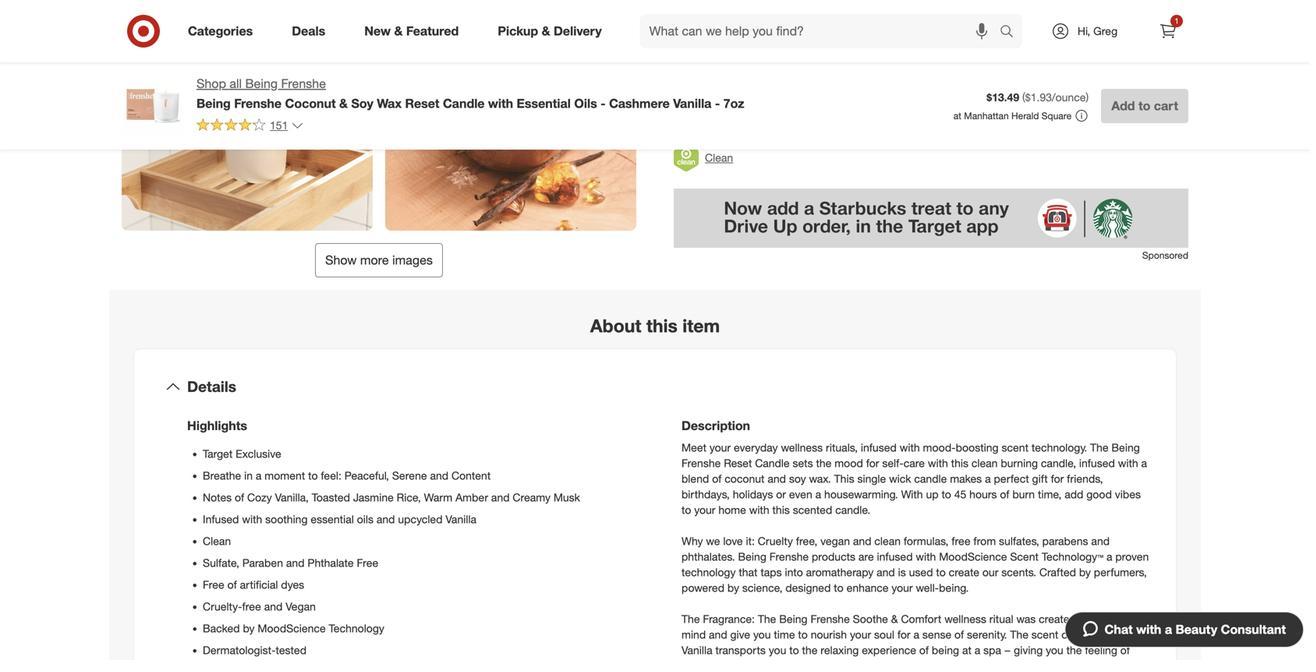 Task type: vqa. For each thing, say whether or not it's contained in the screenshot.
leftmost sense
yes



Task type: describe. For each thing, give the bounding box(es) containing it.
in inside the fragrance: the being frenshe soothe & comfort wellness ritual was created to ease the mind and give you time to nourish your soul for a sense of serenity. the scent of cashmere vanilla transports you to the relaxing experience of being at a spa – giving you the feeling of being wrapped in warmth, nourishing the soul to increase a sense of serenity. a blend of c
[[758, 659, 767, 660]]

the down the was
[[1010, 628, 1028, 642]]

being frenshe coconut &#38; soy wax reset candle with essential oils - cashmere vanilla - 7oz, 5 of 12 image
[[385, 0, 636, 231]]

birthdays,
[[682, 488, 730, 501]]

0 vertical spatial sense
[[922, 628, 951, 642]]

comfort
[[901, 613, 941, 626]]

and up are
[[853, 535, 871, 548]]

infused inside 'why we love it: cruelty free, vegan and clean formulas, free from sulfates, parabens and phthalates. being frenshe products are infused with moodscience scent technology™ a proven technology that taps into aromatherapy and is used to create our scents. crafted by perfumers, powered by science, designed to enhance your well-being.'
[[877, 550, 913, 564]]

backed
[[203, 622, 240, 636]]

scent inside the fragrance: the being frenshe soothe & comfort wellness ritual was created to ease the mind and give you time to nourish your soul for a sense of serenity. the scent of cashmere vanilla transports you to the relaxing experience of being at a spa – giving you the feeling of being wrapped in warmth, nourishing the soul to increase a sense of serenity. a blend of c
[[1031, 628, 1058, 642]]

for inside the fragrance: the being frenshe soothe & comfort wellness ritual was created to ease the mind and give you time to nourish your soul for a sense of serenity. the scent of cashmere vanilla transports you to the relaxing experience of being at a spa – giving you the feeling of being wrapped in warmth, nourishing the soul to increase a sense of serenity. a blend of c
[[897, 628, 910, 642]]

1 vertical spatial vanilla
[[446, 513, 476, 526]]

herald
[[1011, 110, 1039, 122]]

scents.
[[1001, 566, 1036, 579]]

sulfate, paraben and phthalate free​
[[203, 556, 378, 570]]

image gallery element
[[122, 0, 636, 278]]

mood
[[835, 457, 863, 470]]

clean​
[[203, 535, 231, 548]]

phthalate
[[308, 556, 354, 570]]

being inside the fragrance: the being frenshe soothe & comfort wellness ritual was created to ease the mind and give you time to nourish your soul for a sense of serenity. the scent of cashmere vanilla transports you to the relaxing experience of being at a spa – giving you the feeling of being wrapped in warmth, nourishing the soul to increase a sense of serenity. a blend of c
[[779, 613, 808, 626]]

sponsored
[[1142, 249, 1188, 261]]

it:
[[746, 535, 755, 548]]

0 horizontal spatial at
[[953, 110, 961, 122]]

time,
[[1038, 488, 1061, 501]]

highlights
[[187, 418, 247, 434]]

crafted
[[1039, 566, 1076, 579]]

even
[[789, 488, 812, 501]]

the fragrance: the being frenshe soothe & comfort wellness ritual was created to ease the mind and give you time to nourish your soul for a sense of serenity. the scent of cashmere vanilla transports you to the relaxing experience of being at a spa – giving you the feeling of being wrapped in warmth, nourishing the soul to increase a sense of serenity. a blend of c
[[682, 613, 1140, 660]]

151 link
[[197, 118, 304, 136]]

pickup
[[498, 23, 538, 39]]

and up technology™
[[1091, 535, 1110, 548]]

new & featured link
[[351, 14, 478, 48]]

hours
[[969, 488, 997, 501]]

2 horizontal spatial this
[[951, 457, 968, 470]]

(
[[1022, 91, 1025, 104]]

you up the warmth,
[[769, 644, 786, 657]]

moodscience inside 'why we love it: cruelty free, vegan and clean formulas, free from sulfates, parabens and phthalates. being frenshe products are infused with moodscience scent technology™ a proven technology that taps into aromatherapy and is used to create our scents. crafted by perfumers, powered by science, designed to enhance your well-being.'
[[939, 550, 1007, 564]]

What can we help you find? suggestions appear below search field
[[640, 14, 1004, 48]]

1 horizontal spatial by
[[727, 581, 739, 595]]

featured
[[406, 23, 459, 39]]

content
[[451, 469, 491, 483]]

into
[[785, 566, 803, 579]]

our
[[982, 566, 998, 579]]

from
[[973, 535, 996, 548]]

wellness inside the fragrance: the being frenshe soothe & comfort wellness ritual was created to ease the mind and give you time to nourish your soul for a sense of serenity. the scent of cashmere vanilla transports you to the relaxing experience of being at a spa – giving you the feeling of being wrapped in warmth, nourishing the soul to increase a sense of serenity. a blend of c
[[944, 613, 986, 626]]

free
[[203, 578, 224, 592]]

0 vertical spatial by
[[1079, 566, 1091, 579]]

with down mood-
[[928, 457, 948, 470]]

with up vibes
[[1118, 457, 1138, 470]]

$1.93
[[1025, 91, 1052, 104]]

feel:
[[321, 469, 341, 483]]

7oz
[[723, 96, 744, 111]]

jasmine
[[353, 491, 394, 505]]

free,
[[796, 535, 817, 548]]

is
[[898, 566, 906, 579]]

blend inside meet your everyday wellness rituals, infused with mood-boosting scent technology. the being frenshe reset candle sets the mood for self-care with this clean burning candle, infused with a blend of coconut and soy wax. this single wick candle makes a perfect gift for friends, birthdays, holidays or even a housewarming. with up to 45 hours of burn time, add good vibes to your home with this scented candle.
[[682, 472, 709, 486]]

free​
[[357, 556, 378, 570]]

enhance
[[846, 581, 889, 595]]

shop
[[197, 76, 226, 91]]

1 vertical spatial soul
[[884, 659, 905, 660]]

1 - from the left
[[601, 96, 606, 111]]

and down artificial
[[264, 600, 283, 614]]

the up the warmth,
[[802, 644, 818, 657]]

redcard
[[730, 33, 773, 46]]

scent
[[1010, 550, 1039, 564]]

$13.49
[[987, 91, 1019, 104]]

and right oils
[[376, 513, 395, 526]]

the up mind
[[682, 613, 700, 626]]

well-
[[916, 581, 939, 595]]

/ounce
[[1052, 91, 1086, 104]]

at manhattan herald square
[[953, 110, 1072, 122]]

your down birthdays,
[[694, 503, 715, 517]]

and left is
[[877, 566, 895, 579]]

to left ease
[[1079, 613, 1089, 626]]

notes of cozy vanilla, toasted jasmine rice, warm amber and creamy musk
[[203, 491, 580, 505]]

to down aromatherapy
[[834, 581, 843, 595]]

& right the pickup in the left of the page
[[542, 23, 550, 39]]

soy
[[789, 472, 806, 486]]

vegan
[[820, 535, 850, 548]]

artificial
[[240, 578, 278, 592]]

technology
[[682, 566, 736, 579]]

clean inside meet your everyday wellness rituals, infused with mood-boosting scent technology. the being frenshe reset candle sets the mood for self-care with this clean burning candle, infused with a blend of coconut and soy wax. this single wick candle makes a perfect gift for friends, birthdays, holidays or even a housewarming. with up to 45 hours of burn time, add good vibes to your home with this scented candle.
[[971, 457, 998, 470]]

the down experience
[[866, 659, 881, 660]]

free inside 'why we love it: cruelty free, vegan and clean formulas, free from sulfates, parabens and phthalates. being frenshe products are infused with moodscience scent technology™ a proven technology that taps into aromatherapy and is used to create our scents. crafted by perfumers, powered by science, designed to enhance your well-being.'
[[951, 535, 970, 548]]

sulfate,
[[203, 556, 239, 570]]

rituals,
[[826, 441, 858, 455]]

item
[[683, 315, 720, 337]]

to up the warmth,
[[789, 644, 799, 657]]

home
[[718, 503, 746, 517]]

the inside meet your everyday wellness rituals, infused with mood-boosting scent technology. the being frenshe reset candle sets the mood for self-care with this clean burning candle, infused with a blend of coconut and soy wax. this single wick candle makes a perfect gift for friends, birthdays, holidays or even a housewarming. with up to 45 hours of burn time, add good vibes to your home with this scented candle.
[[1090, 441, 1108, 455]]

1 link
[[1151, 14, 1185, 48]]

with up care
[[900, 441, 920, 455]]

2 horizontal spatial for
[[1051, 472, 1064, 486]]

backed by moodscience technology​
[[203, 622, 384, 636]]

pay
[[705, 65, 727, 80]]

to down birthdays,
[[682, 503, 691, 517]]

pay over time
[[705, 65, 785, 80]]

0 vertical spatial for
[[866, 457, 879, 470]]

a inside 'why we love it: cruelty free, vegan and clean formulas, free from sulfates, parabens and phthalates. being frenshe products are infused with moodscience scent technology™ a proven technology that taps into aromatherapy and is used to create our scents. crafted by perfumers, powered by science, designed to enhance your well-being.'
[[1106, 550, 1112, 564]]

search
[[993, 25, 1030, 40]]

at inside the fragrance: the being frenshe soothe & comfort wellness ritual was created to ease the mind and give you time to nourish your soul for a sense of serenity. the scent of cashmere vanilla transports you to the relaxing experience of being at a spa – giving you the feeling of being wrapped in warmth, nourishing the soul to increase a sense of serenity. a blend of c
[[962, 644, 971, 657]]

0 horizontal spatial being
[[682, 659, 709, 660]]

categories
[[188, 23, 253, 39]]

vanilla inside shop all being frenshe being frenshe coconut & soy wax reset candle with essential oils - cashmere vanilla - 7oz
[[673, 96, 711, 111]]

cashmere inside the fragrance: the being frenshe soothe & comfort wellness ritual was created to ease the mind and give you time to nourish your soul for a sense of serenity. the scent of cashmere vanilla transports you to the relaxing experience of being at a spa – giving you the feeling of being wrapped in warmth, nourishing the soul to increase a sense of serenity. a blend of c
[[1074, 628, 1124, 642]]

1 vertical spatial infused
[[1079, 457, 1115, 470]]

moment
[[265, 469, 305, 483]]

0 vertical spatial this
[[646, 315, 678, 337]]

being inside meet your everyday wellness rituals, infused with mood-boosting scent technology. the being frenshe reset candle sets the mood for self-care with this clean burning candle, infused with a blend of coconut and soy wax. this single wick candle makes a perfect gift for friends, birthdays, holidays or even a housewarming. with up to 45 hours of burn time, add good vibes to your home with this scented candle.
[[1111, 441, 1140, 455]]

and up warm
[[430, 469, 448, 483]]

blend inside the fragrance: the being frenshe soothe & comfort wellness ritual was created to ease the mind and give you time to nourish your soul for a sense of serenity. the scent of cashmere vanilla transports you to the relaxing experience of being at a spa – giving you the feeling of being wrapped in warmth, nourishing the soul to increase a sense of serenity. a blend of c
[[1071, 659, 1099, 660]]

being.
[[939, 581, 969, 595]]

aromatherapy
[[806, 566, 874, 579]]

frenshe up coconut
[[281, 76, 326, 91]]

1 vertical spatial free
[[242, 600, 261, 614]]

0 horizontal spatial by
[[243, 622, 255, 636]]

soothe
[[853, 613, 888, 626]]

self-
[[882, 457, 904, 470]]

scent inside meet your everyday wellness rituals, infused with mood-boosting scent technology. the being frenshe reset candle sets the mood for self-care with this clean burning candle, infused with a blend of coconut and soy wax. this single wick candle makes a perfect gift for friends, birthdays, holidays or even a housewarming. with up to 45 hours of burn time, add good vibes to your home with this scented candle.
[[1002, 441, 1029, 455]]

cart
[[1154, 98, 1178, 113]]

scented
[[793, 503, 832, 517]]

save
[[705, 15, 734, 30]]

show
[[325, 253, 357, 268]]

wax
[[377, 96, 402, 111]]

)
[[1086, 91, 1089, 104]]

–
[[1004, 644, 1011, 657]]

and right amber
[[491, 491, 510, 505]]

the up the a
[[1066, 644, 1082, 657]]

your inside 'why we love it: cruelty free, vegan and clean formulas, free from sulfates, parabens and phthalates. being frenshe products are infused with moodscience scent technology™ a proven technology that taps into aromatherapy and is used to create our scents. crafted by perfumers, powered by science, designed to enhance your well-being.'
[[892, 581, 913, 595]]

image of being frenshe coconut & soy wax reset candle with essential oils - cashmere vanilla - 7oz image
[[122, 75, 184, 137]]

feeling
[[1085, 644, 1117, 657]]

wax.
[[809, 472, 831, 486]]

with down cozy
[[242, 513, 262, 526]]

coconut
[[285, 96, 336, 111]]

designed
[[786, 581, 831, 595]]

0 horizontal spatial moodscience
[[258, 622, 326, 636]]

images
[[392, 253, 433, 268]]

giving
[[1014, 644, 1043, 657]]

with inside meet your everyday wellness rituals, infused with mood-boosting scent technology. the being frenshe reset candle sets the mood for self-care with this clean burning candle, infused with a blend of coconut and soy wax. this single wick candle makes a perfect gift for friends, birthdays, holidays or even a housewarming. with up to 45 hours of burn time, add good vibes to your home with this scented candle.
[[901, 488, 923, 501]]

and inside meet your everyday wellness rituals, infused with mood-boosting scent technology. the being frenshe reset candle sets the mood for self-care with this clean burning candle, infused with a blend of coconut and soy wax. this single wick candle makes a perfect gift for friends, birthdays, holidays or even a housewarming. with up to 45 hours of burn time, add good vibes to your home with this scented candle.
[[768, 472, 786, 486]]

oils
[[574, 96, 597, 111]]

being inside 'why we love it: cruelty free, vegan and clean formulas, free from sulfates, parabens and phthalates. being frenshe products are infused with moodscience scent technology™ a proven technology that taps into aromatherapy and is used to create our scents. crafted by perfumers, powered by science, designed to enhance your well-being.'
[[738, 550, 766, 564]]

the inside meet your everyday wellness rituals, infused with mood-boosting scent technology. the being frenshe reset candle sets the mood for self-care with this clean burning candle, infused with a blend of coconut and soy wax. this single wick candle makes a perfect gift for friends, birthdays, holidays or even a housewarming. with up to 45 hours of burn time, add good vibes to your home with this scented candle.
[[816, 457, 832, 470]]

to right used
[[936, 566, 946, 579]]

details button
[[147, 362, 1163, 412]]



Task type: locate. For each thing, give the bounding box(es) containing it.
cashmere right oils
[[609, 96, 670, 111]]

time inside the fragrance: the being frenshe soothe & comfort wellness ritual was created to ease the mind and give you time to nourish your soul for a sense of serenity. the scent of cashmere vanilla transports you to the relaxing experience of being at a spa – giving you the feeling of being wrapped in warmth, nourishing the soul to increase a sense of serenity. a blend of c
[[774, 628, 795, 642]]

0 vertical spatial clean
[[971, 457, 998, 470]]

1 horizontal spatial -
[[715, 96, 720, 111]]

1 vertical spatial being
[[682, 659, 709, 660]]

0 horizontal spatial clean
[[874, 535, 901, 548]]

powered
[[682, 581, 724, 595]]

2 vertical spatial for
[[897, 628, 910, 642]]

reset up "coconut"
[[724, 457, 752, 470]]

housewarming.
[[824, 488, 898, 501]]

0 vertical spatial being
[[932, 644, 959, 657]]

reset inside shop all being frenshe being frenshe coconut & soy wax reset candle with essential oils - cashmere vanilla - 7oz
[[405, 96, 439, 111]]

reset inside meet your everyday wellness rituals, infused with mood-boosting scent technology. the being frenshe reset candle sets the mood for self-care with this clean burning candle, infused with a blend of coconut and soy wax. this single wick candle makes a perfect gift for friends, birthdays, holidays or even a housewarming. with up to 45 hours of burn time, add good vibes to your home with this scented candle.
[[724, 457, 752, 470]]

1 vertical spatial wellness
[[944, 613, 986, 626]]

peaceful,
[[344, 469, 389, 483]]

1 vertical spatial with
[[901, 488, 923, 501]]

your inside the fragrance: the being frenshe soothe & comfort wellness ritual was created to ease the mind and give you time to nourish your soul for a sense of serenity. the scent of cashmere vanilla transports you to the relaxing experience of being at a spa – giving you the feeling of being wrapped in warmth, nourishing the soul to increase a sense of serenity. a blend of c
[[850, 628, 871, 642]]

categories link
[[175, 14, 272, 48]]

0 horizontal spatial scent
[[1002, 441, 1029, 455]]

0 horizontal spatial blend
[[682, 472, 709, 486]]

being down shop
[[197, 96, 231, 111]]

details
[[187, 378, 236, 396]]

dermatologist-
[[203, 644, 276, 657]]

to down experience
[[908, 659, 917, 660]]

with down wick
[[901, 488, 923, 501]]

clean up is
[[874, 535, 901, 548]]

experience
[[862, 644, 916, 657]]

moodscience up tested
[[258, 622, 326, 636]]

vegan​
[[286, 600, 316, 614]]

toasted
[[312, 491, 350, 505]]

with left essential at top
[[488, 96, 513, 111]]

transports
[[715, 644, 766, 657]]

square
[[1042, 110, 1072, 122]]

0 horizontal spatial free
[[242, 600, 261, 614]]

0 horizontal spatial sense
[[922, 628, 951, 642]]

hi, greg
[[1078, 24, 1117, 38]]

the up friends,
[[1090, 441, 1108, 455]]

1 horizontal spatial for
[[897, 628, 910, 642]]

and inside the fragrance: the being frenshe soothe & comfort wellness ritual was created to ease the mind and give you time to nourish your soul for a sense of serenity. the scent of cashmere vanilla transports you to the relaxing experience of being at a spa – giving you the feeling of being wrapped in warmth, nourishing the soul to increase a sense of serenity. a blend of c
[[709, 628, 727, 642]]

1 vertical spatial moodscience
[[258, 622, 326, 636]]

and up or
[[768, 472, 786, 486]]

moodscience
[[939, 550, 1007, 564], [258, 622, 326, 636]]

the right ease
[[1118, 613, 1134, 626]]

delivery
[[554, 23, 602, 39]]

nourishing
[[812, 659, 863, 660]]

and down fragrance:
[[709, 628, 727, 642]]

increase
[[920, 659, 961, 660]]

2 vertical spatial this
[[772, 503, 790, 517]]

0 vertical spatial wellness
[[781, 441, 823, 455]]

nourish
[[811, 628, 847, 642]]

soul up experience
[[874, 628, 894, 642]]

1 vertical spatial this
[[951, 457, 968, 470]]

consultant
[[1221, 622, 1286, 637]]

infused
[[203, 513, 239, 526]]

description
[[682, 418, 750, 434]]

a
[[1141, 457, 1147, 470], [256, 469, 262, 483], [985, 472, 991, 486], [815, 488, 821, 501], [1106, 550, 1112, 564], [1165, 622, 1172, 637], [913, 628, 919, 642], [975, 644, 980, 657], [964, 659, 970, 660]]

1 vertical spatial reset
[[724, 457, 752, 470]]

ritual
[[989, 613, 1013, 626]]

in down 'target exclusive' on the bottom
[[244, 469, 253, 483]]

this up makes
[[951, 457, 968, 470]]

1 horizontal spatial clean
[[971, 457, 998, 470]]

0 vertical spatial moodscience
[[939, 550, 1007, 564]]

a
[[1061, 659, 1068, 660]]

0 vertical spatial blend
[[682, 472, 709, 486]]

mind
[[682, 628, 706, 642]]

of
[[712, 472, 722, 486], [1000, 488, 1009, 501], [235, 491, 244, 505], [227, 578, 237, 592], [954, 628, 964, 642], [1061, 628, 1071, 642], [919, 644, 929, 657], [1120, 644, 1130, 657], [1005, 659, 1015, 660], [1102, 659, 1111, 660]]

give
[[730, 628, 750, 642]]

0 horizontal spatial wellness
[[781, 441, 823, 455]]

1 horizontal spatial free
[[951, 535, 970, 548]]

1 horizontal spatial wellness
[[944, 613, 986, 626]]

being down mind
[[682, 659, 709, 660]]

1 vertical spatial candle
[[755, 457, 790, 470]]

frenshe up nourish at the bottom right
[[811, 613, 850, 626]]

free down free of artificial dyes​
[[242, 600, 261, 614]]

0 horizontal spatial serenity.
[[967, 628, 1007, 642]]

to left nourish at the bottom right
[[798, 628, 808, 642]]

serenity. up spa at the right bottom
[[967, 628, 1007, 642]]

0 horizontal spatial with
[[705, 33, 727, 46]]

dermatologist-tested
[[203, 644, 306, 657]]

0 vertical spatial infused
[[861, 441, 897, 455]]

used
[[909, 566, 933, 579]]

- right oils
[[601, 96, 606, 111]]

sets
[[793, 457, 813, 470]]

for down candle,
[[1051, 472, 1064, 486]]

up
[[926, 488, 938, 501]]

1 vertical spatial serenity.
[[1018, 659, 1058, 660]]

time up the warmth,
[[774, 628, 795, 642]]

blend up birthdays,
[[682, 472, 709, 486]]

deals link
[[279, 14, 345, 48]]

with inside 'why we love it: cruelty free, vegan and clean formulas, free from sulfates, parabens and phthalates. being frenshe products are infused with moodscience scent technology™ a proven technology that taps into aromatherapy and is used to create our scents. crafted by perfumers, powered by science, designed to enhance your well-being.'
[[916, 550, 936, 564]]

advertisement region
[[674, 189, 1188, 248]]

or
[[776, 488, 786, 501]]

show more images
[[325, 253, 433, 268]]

& right soothe
[[891, 613, 898, 626]]

frenshe down the meet
[[682, 457, 721, 470]]

1 horizontal spatial this
[[772, 503, 790, 517]]

2 horizontal spatial by
[[1079, 566, 1091, 579]]

are
[[858, 550, 874, 564]]

& inside shop all being frenshe being frenshe coconut & soy wax reset candle with essential oils - cashmere vanilla - 7oz
[[339, 96, 348, 111]]

cruelty-
[[203, 600, 242, 614]]

being up increase
[[932, 644, 959, 657]]

0 vertical spatial scent
[[1002, 441, 1029, 455]]

being
[[245, 76, 278, 91], [197, 96, 231, 111], [1111, 441, 1140, 455], [738, 550, 766, 564], [779, 613, 808, 626]]

vanilla down pay
[[673, 96, 711, 111]]

about
[[590, 315, 641, 337]]

show more images button
[[315, 243, 443, 278]]

new
[[364, 23, 391, 39]]

wellness up sets
[[781, 441, 823, 455]]

mood-
[[923, 441, 956, 455]]

a inside button
[[1165, 622, 1172, 637]]

1 vertical spatial in
[[758, 659, 767, 660]]

being right all
[[245, 76, 278, 91]]

creamy
[[513, 491, 551, 505]]

spa
[[983, 644, 1001, 657]]

being frenshe coconut &#38; soy wax reset candle with essential oils - cashmere vanilla - 7oz, 4 of 12 image
[[122, 0, 373, 231]]

frenshe inside meet your everyday wellness rituals, infused with mood-boosting scent technology. the being frenshe reset candle sets the mood for self-care with this clean burning candle, infused with a blend of coconut and soy wax. this single wick candle makes a perfect gift for friends, birthdays, holidays or even a housewarming. with up to 45 hours of burn time, add good vibes to your home with this scented candle.
[[682, 457, 721, 470]]

1 horizontal spatial scent
[[1031, 628, 1058, 642]]

cashmere inside shop all being frenshe being frenshe coconut & soy wax reset candle with essential oils - cashmere vanilla - 7oz
[[609, 96, 670, 111]]

& inside the fragrance: the being frenshe soothe & comfort wellness ritual was created to ease the mind and give you time to nourish your soul for a sense of serenity. the scent of cashmere vanilla transports you to the relaxing experience of being at a spa – giving you the feeling of being wrapped in warmth, nourishing the soul to increase a sense of serenity. a blend of c
[[891, 613, 898, 626]]

for up single
[[866, 457, 879, 470]]

deals
[[292, 23, 325, 39]]

clean down boosting
[[971, 457, 998, 470]]

1 horizontal spatial reset
[[724, 457, 752, 470]]

to inside button
[[1138, 98, 1150, 113]]

sulfates,
[[999, 535, 1039, 548]]

technology.
[[1032, 441, 1087, 455]]

0 horizontal spatial candle
[[443, 96, 485, 111]]

to left feel:
[[308, 469, 318, 483]]

2 vertical spatial infused
[[877, 550, 913, 564]]

with down save
[[705, 33, 727, 46]]

this
[[646, 315, 678, 337], [951, 457, 968, 470], [772, 503, 790, 517]]

save 5% every day with redcard
[[705, 15, 816, 46]]

being
[[932, 644, 959, 657], [682, 659, 709, 660]]

1 vertical spatial for
[[1051, 472, 1064, 486]]

serenity. down the giving on the bottom right of page
[[1018, 659, 1058, 660]]

chat
[[1105, 622, 1133, 637]]

1 vertical spatial at
[[962, 644, 971, 657]]

you right give
[[753, 628, 771, 642]]

candle inside shop all being frenshe being frenshe coconut & soy wax reset candle with essential oils - cashmere vanilla - 7oz
[[443, 96, 485, 111]]

1 horizontal spatial blend
[[1071, 659, 1099, 660]]

with inside shop all being frenshe being frenshe coconut & soy wax reset candle with essential oils - cashmere vanilla - 7oz
[[488, 96, 513, 111]]

1 vertical spatial sense
[[973, 659, 1002, 660]]

you up the a
[[1046, 644, 1063, 657]]

by up dermatologist-tested
[[243, 622, 255, 636]]

scent down created at the right
[[1031, 628, 1058, 642]]

frenshe up 151 link
[[234, 96, 282, 111]]

1 horizontal spatial in
[[758, 659, 767, 660]]

cashmere
[[609, 96, 670, 111], [1074, 628, 1124, 642]]

& right new
[[394, 23, 403, 39]]

products
[[812, 550, 855, 564]]

0 vertical spatial at
[[953, 110, 961, 122]]

0 horizontal spatial in
[[244, 469, 253, 483]]

0 vertical spatial candle
[[443, 96, 485, 111]]

1 vertical spatial by
[[727, 581, 739, 595]]

perfumers,
[[1094, 566, 1147, 579]]

vanilla inside the fragrance: the being frenshe soothe & comfort wellness ritual was created to ease the mind and give you time to nourish your soul for a sense of serenity. the scent of cashmere vanilla transports you to the relaxing experience of being at a spa – giving you the feeling of being wrapped in warmth, nourishing the soul to increase a sense of serenity. a blend of c
[[682, 644, 712, 657]]

clean
[[971, 457, 998, 470], [874, 535, 901, 548]]

being down the it:
[[738, 550, 766, 564]]

0 vertical spatial cashmere
[[609, 96, 670, 111]]

being down designed in the bottom right of the page
[[779, 613, 808, 626]]

we
[[706, 535, 720, 548]]

clean inside 'why we love it: cruelty free, vegan and clean formulas, free from sulfates, parabens and phthalates. being frenshe products are infused with moodscience scent technology™ a proven technology that taps into aromatherapy and is used to create our scents. crafted by perfumers, powered by science, designed to enhance your well-being.'
[[874, 535, 901, 548]]

new & featured
[[364, 23, 459, 39]]

your down soothe
[[850, 628, 871, 642]]

1 horizontal spatial sense
[[973, 659, 1002, 660]]

moodscience up create
[[939, 550, 1007, 564]]

with right 'chat'
[[1136, 622, 1161, 637]]

why we love it: cruelty free, vegan and clean formulas, free from sulfates, parabens and phthalates. being frenshe products are infused with moodscience scent technology™ a proven technology that taps into aromatherapy and is used to create our scents. crafted by perfumers, powered by science, designed to enhance your well-being.
[[682, 535, 1149, 595]]

frenshe inside 'why we love it: cruelty free, vegan and clean formulas, free from sulfates, parabens and phthalates. being frenshe products are infused with moodscience scent technology™ a proven technology that taps into aromatherapy and is used to create our scents. crafted by perfumers, powered by science, designed to enhance your well-being.'
[[769, 550, 809, 564]]

candle down everyday
[[755, 457, 790, 470]]

infused up is
[[877, 550, 913, 564]]

1 horizontal spatial candle
[[755, 457, 790, 470]]

2 vertical spatial vanilla
[[682, 644, 712, 657]]

1 vertical spatial scent
[[1031, 628, 1058, 642]]

-
[[601, 96, 606, 111], [715, 96, 720, 111]]

the down science,
[[758, 613, 776, 626]]

boosting
[[956, 441, 999, 455]]

1 vertical spatial cashmere
[[1074, 628, 1124, 642]]

wellness down being.
[[944, 613, 986, 626]]

target
[[203, 447, 233, 461]]

sense down comfort
[[922, 628, 951, 642]]

with inside button
[[1136, 622, 1161, 637]]

0 horizontal spatial for
[[866, 457, 879, 470]]

candle right wax
[[443, 96, 485, 111]]

1 horizontal spatial cashmere
[[1074, 628, 1124, 642]]

1 horizontal spatial moodscience
[[939, 550, 1007, 564]]

at left spa at the right bottom
[[962, 644, 971, 657]]

scent up burning on the bottom of page
[[1002, 441, 1029, 455]]

with down holidays
[[749, 503, 769, 517]]

candle inside meet your everyday wellness rituals, infused with mood-boosting scent technology. the being frenshe reset candle sets the mood for self-care with this clean burning candle, infused with a blend of coconut and soy wax. this single wick candle makes a perfect gift for friends, birthdays, holidays or even a housewarming. with up to 45 hours of burn time, add good vibes to your home with this scented candle.
[[755, 457, 790, 470]]

target exclusive
[[203, 447, 281, 461]]

reset right wax
[[405, 96, 439, 111]]

makes
[[950, 472, 982, 486]]

breathe
[[203, 469, 241, 483]]

being up vibes
[[1111, 441, 1140, 455]]

0 vertical spatial free
[[951, 535, 970, 548]]

search button
[[993, 14, 1030, 51]]

blend down feeling
[[1071, 659, 1099, 660]]

1 horizontal spatial at
[[962, 644, 971, 657]]

1 vertical spatial clean
[[874, 535, 901, 548]]

your down is
[[892, 581, 913, 595]]

that
[[739, 566, 758, 579]]

essential
[[311, 513, 354, 526]]

1 vertical spatial blend
[[1071, 659, 1099, 660]]

2 - from the left
[[715, 96, 720, 111]]

soul down experience
[[884, 659, 905, 660]]

by down that
[[727, 581, 739, 595]]

to right add
[[1138, 98, 1150, 113]]

1
[[1174, 16, 1179, 26]]

0 vertical spatial in
[[244, 469, 253, 483]]

by
[[1079, 566, 1091, 579], [727, 581, 739, 595], [243, 622, 255, 636]]

1 vertical spatial time
[[774, 628, 795, 642]]

your down description
[[709, 441, 731, 455]]

infused up friends,
[[1079, 457, 1115, 470]]

0 vertical spatial soul
[[874, 628, 894, 642]]

everyday
[[734, 441, 778, 455]]

at left 'manhattan'
[[953, 110, 961, 122]]

phthalates.
[[682, 550, 735, 564]]

& left soy
[[339, 96, 348, 111]]

wellness inside meet your everyday wellness rituals, infused with mood-boosting scent technology. the being frenshe reset candle sets the mood for self-care with this clean burning candle, infused with a blend of coconut and soy wax. this single wick candle makes a perfect gift for friends, birthdays, holidays or even a housewarming. with up to 45 hours of burn time, add good vibes to your home with this scented candle.
[[781, 441, 823, 455]]

sense down spa at the right bottom
[[973, 659, 1002, 660]]

time right over
[[759, 65, 785, 80]]

and up dyes​
[[286, 556, 304, 570]]

gift
[[1032, 472, 1048, 486]]

in down "transports"
[[758, 659, 767, 660]]

reset
[[405, 96, 439, 111], [724, 457, 752, 470]]

soy
[[351, 96, 373, 111]]

0 horizontal spatial this
[[646, 315, 678, 337]]

vibes
[[1115, 488, 1141, 501]]

1 horizontal spatial being
[[932, 644, 959, 657]]

0 vertical spatial serenity.
[[967, 628, 1007, 642]]

with
[[488, 96, 513, 111], [900, 441, 920, 455], [928, 457, 948, 470], [1118, 457, 1138, 470], [749, 503, 769, 517], [242, 513, 262, 526], [916, 550, 936, 564], [1136, 622, 1161, 637]]

1 horizontal spatial with
[[901, 488, 923, 501]]

0 vertical spatial with
[[705, 33, 727, 46]]

frenshe inside the fragrance: the being frenshe soothe & comfort wellness ritual was created to ease the mind and give you time to nourish your soul for a sense of serenity. the scent of cashmere vanilla transports you to the relaxing experience of being at a spa – giving you the feeling of being wrapped in warmth, nourishing the soul to increase a sense of serenity. a blend of c
[[811, 613, 850, 626]]

love
[[723, 535, 743, 548]]

was
[[1016, 613, 1036, 626]]

infused up self- on the bottom right of the page
[[861, 441, 897, 455]]

0 horizontal spatial -
[[601, 96, 606, 111]]

warm
[[424, 491, 452, 505]]

2 vertical spatial by
[[243, 622, 255, 636]]

by down technology™
[[1079, 566, 1091, 579]]

free left the from
[[951, 535, 970, 548]]

with inside save 5% every day with redcard
[[705, 33, 727, 46]]

for up experience
[[897, 628, 910, 642]]

amber
[[455, 491, 488, 505]]

0 vertical spatial vanilla
[[673, 96, 711, 111]]

vanilla down mind
[[682, 644, 712, 657]]

upcycled
[[398, 513, 443, 526]]

0 horizontal spatial cashmere
[[609, 96, 670, 111]]

0 horizontal spatial reset
[[405, 96, 439, 111]]

to left 45
[[942, 488, 951, 501]]

0 vertical spatial reset
[[405, 96, 439, 111]]

0 vertical spatial time
[[759, 65, 785, 80]]

formulas,
[[904, 535, 948, 548]]

vanilla down amber
[[446, 513, 476, 526]]

1 horizontal spatial serenity.
[[1018, 659, 1058, 660]]

cashmere up feeling
[[1074, 628, 1124, 642]]



